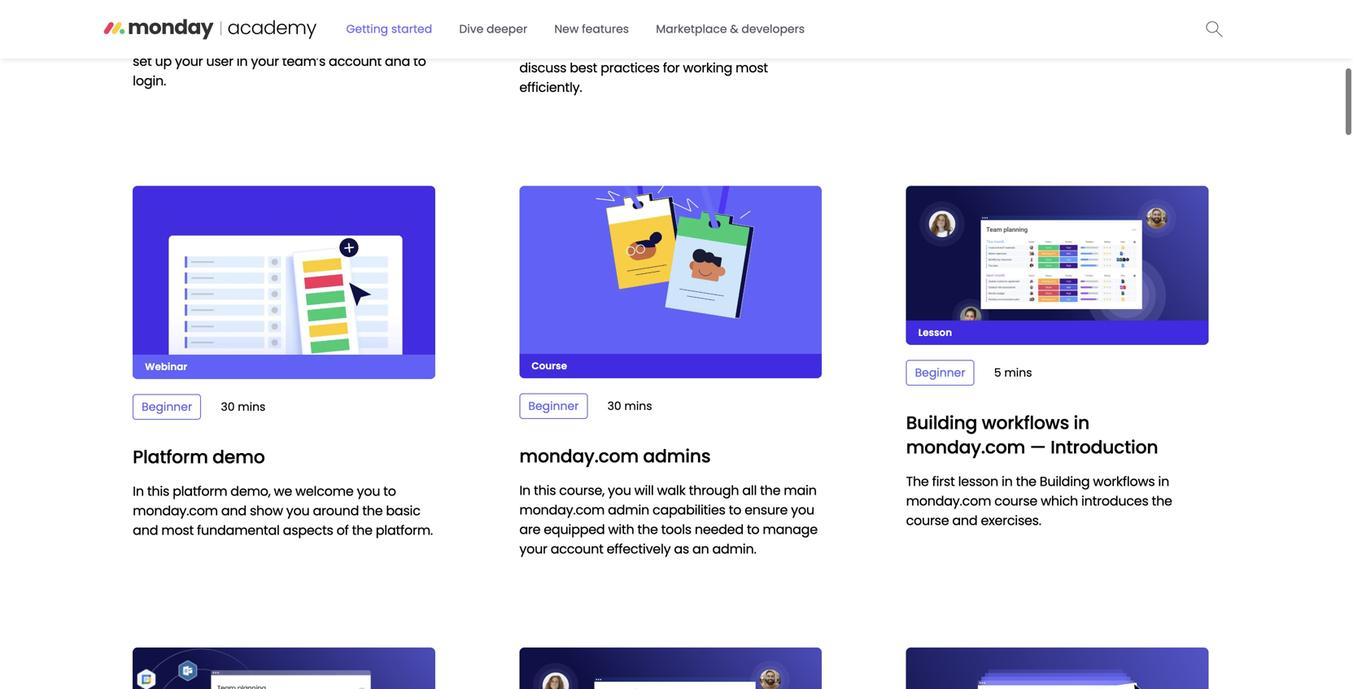 Task type: describe. For each thing, give the bounding box(es) containing it.
1 horizontal spatial to
[[729, 501, 741, 519]]

which
[[1041, 492, 1078, 510]]

building inside building workflows in monday.com — introduction
[[906, 410, 977, 435]]

the
[[906, 472, 929, 491]]

course,
[[559, 481, 605, 500]]

in this course, you will walk through all the main monday.com admin capabilities to ensure you are equipped with the tools needed to manage your account effectively as an admin.
[[519, 481, 818, 558]]

you down the main
[[791, 501, 814, 519]]

workflows inside building workflows in monday.com — introduction
[[982, 410, 1069, 435]]

you up around
[[357, 482, 380, 500]]

30 for monday.com
[[608, 398, 621, 414]]

1 horizontal spatial course
[[995, 492, 1038, 510]]

the right of
[[352, 521, 372, 540]]

equipped
[[544, 520, 605, 539]]

lesson
[[958, 472, 998, 491]]

your
[[519, 540, 547, 558]]

as
[[674, 540, 689, 558]]

in this platform demo, we welcome you to monday.com and show you around the basic and most fundamental aspects of the platform.
[[133, 482, 433, 540]]

dive deeper
[[459, 21, 527, 37]]

introduces
[[1081, 492, 1149, 510]]

—
[[1030, 435, 1046, 460]]

developers
[[742, 21, 805, 37]]

monday.com inside in this platform demo, we welcome you to monday.com and show you around the basic and most fundamental aspects of the platform.
[[133, 502, 218, 520]]

needed
[[695, 520, 744, 539]]

getting started link
[[336, 15, 442, 44]]

monday.com inside building workflows in monday.com — introduction
[[906, 435, 1025, 460]]

to inside in this platform demo, we welcome you to monday.com and show you around the basic and most fundamental aspects of the platform.
[[383, 482, 396, 500]]

are
[[519, 520, 541, 539]]

&
[[730, 21, 739, 37]]

show
[[250, 502, 283, 520]]

admin
[[608, 501, 649, 519]]

most
[[161, 521, 194, 540]]

marketplace
[[656, 21, 727, 37]]

monday.com inside the first lesson in the building workflows in monday.com course which introduces the course and exercises.
[[906, 492, 991, 510]]

search logo image
[[1206, 21, 1223, 37]]

we
[[274, 482, 292, 500]]

in inside building workflows in monday.com — introduction
[[1074, 410, 1090, 435]]

mins for demo
[[238, 399, 266, 415]]

platform.
[[376, 521, 433, 540]]

this for platform
[[147, 482, 169, 500]]

capabilities
[[653, 501, 726, 519]]

beginner for building
[[915, 365, 966, 381]]

first
[[932, 472, 955, 491]]

2 horizontal spatial to
[[747, 520, 760, 539]]

dive deeper link
[[449, 15, 537, 44]]

demo,
[[231, 482, 271, 500]]

walk
[[657, 481, 686, 500]]

getting
[[346, 21, 388, 37]]

30 mins for demo
[[221, 399, 266, 415]]

ensure
[[745, 501, 788, 519]]

dive
[[459, 21, 484, 37]]

0 horizontal spatial in
[[1002, 472, 1013, 491]]

deeper
[[487, 21, 527, 37]]

academy logo image
[[103, 13, 332, 41]]

started
[[391, 21, 432, 37]]

monday.com inside in this course, you will walk through all the main monday.com admin capabilities to ensure you are equipped with the tools needed to manage your account effectively as an admin.
[[519, 501, 605, 519]]



Task type: locate. For each thing, give the bounding box(es) containing it.
0 vertical spatial building
[[906, 410, 977, 435]]

account
[[551, 540, 604, 558]]

with
[[608, 520, 634, 539]]

30 for platform
[[221, 399, 235, 415]]

1 vertical spatial building
[[1040, 472, 1090, 491]]

to up "needed"
[[729, 501, 741, 519]]

aspects
[[283, 521, 333, 540]]

new
[[554, 21, 579, 37]]

the up effectively
[[638, 520, 658, 539]]

2 horizontal spatial beginner
[[915, 365, 966, 381]]

0 horizontal spatial 30
[[221, 399, 235, 415]]

0 horizontal spatial building
[[906, 410, 977, 435]]

getting started
[[346, 21, 432, 37]]

0 horizontal spatial to
[[383, 482, 396, 500]]

2 vertical spatial to
[[747, 520, 760, 539]]

30
[[608, 398, 621, 414], [221, 399, 235, 415]]

30 mins
[[608, 398, 652, 414], [221, 399, 266, 415]]

exercises.
[[981, 511, 1041, 530]]

0 horizontal spatial course
[[906, 511, 949, 530]]

you up aspects
[[286, 502, 310, 520]]

around
[[313, 502, 359, 520]]

monday.com up equipped
[[519, 501, 605, 519]]

workflows inside the first lesson in the building workflows in monday.com course which introduces the course and exercises.
[[1093, 472, 1155, 491]]

0 vertical spatial course
[[995, 492, 1038, 510]]

monday.com up lesson at the bottom right
[[906, 435, 1025, 460]]

beginner down the lesson
[[915, 365, 966, 381]]

this inside in this platform demo, we welcome you to monday.com and show you around the basic and most fundamental aspects of the platform.
[[147, 482, 169, 500]]

0 horizontal spatial in
[[133, 482, 144, 500]]

workflows
[[982, 410, 1069, 435], [1093, 472, 1155, 491]]

1 vertical spatial to
[[729, 501, 741, 519]]

monday.com down first
[[906, 492, 991, 510]]

admin.
[[712, 540, 756, 558]]

mins up demo
[[238, 399, 266, 415]]

monday.com up course,
[[519, 444, 639, 469]]

beginner for platform
[[142, 399, 192, 415]]

this down platform
[[147, 482, 169, 500]]

30 up demo
[[221, 399, 235, 415]]

new features
[[554, 21, 629, 37]]

platform
[[133, 445, 208, 470]]

and up fundamental on the bottom
[[221, 502, 247, 520]]

the right the introduces
[[1152, 492, 1172, 510]]

the up ensure
[[760, 481, 781, 500]]

1 horizontal spatial this
[[534, 481, 556, 500]]

30 up monday.com admins
[[608, 398, 621, 414]]

you
[[608, 481, 631, 500], [357, 482, 380, 500], [791, 501, 814, 519], [286, 502, 310, 520]]

2 horizontal spatial mins
[[1004, 365, 1032, 381]]

in
[[519, 481, 531, 500], [133, 482, 144, 500]]

the down —
[[1016, 472, 1037, 491]]

of
[[337, 521, 349, 540]]

beginner down webinar
[[142, 399, 192, 415]]

0 horizontal spatial workflows
[[982, 410, 1069, 435]]

in for monday.com
[[519, 481, 531, 500]]

the
[[1016, 472, 1037, 491], [760, 481, 781, 500], [1152, 492, 1172, 510], [362, 502, 383, 520], [638, 520, 658, 539], [352, 521, 372, 540]]

mins up monday.com admins
[[624, 398, 652, 414]]

features
[[582, 21, 629, 37]]

1 vertical spatial course
[[906, 511, 949, 530]]

and down lesson at the bottom right
[[952, 511, 978, 530]]

new features link
[[545, 15, 639, 44]]

0 horizontal spatial mins
[[238, 399, 266, 415]]

0 vertical spatial workflows
[[982, 410, 1069, 435]]

monday.com up most
[[133, 502, 218, 520]]

2 horizontal spatial in
[[1158, 472, 1169, 491]]

this
[[534, 481, 556, 500], [147, 482, 169, 500]]

monday.com
[[906, 435, 1025, 460], [519, 444, 639, 469], [906, 492, 991, 510], [519, 501, 605, 519], [133, 502, 218, 520]]

course up exercises.
[[995, 492, 1038, 510]]

platform
[[173, 482, 227, 500]]

main
[[784, 481, 817, 500]]

effectively
[[607, 540, 671, 558]]

1 horizontal spatial in
[[1074, 410, 1090, 435]]

course
[[532, 359, 567, 373]]

0 vertical spatial to
[[383, 482, 396, 500]]

an
[[692, 540, 709, 558]]

mins right 5
[[1004, 365, 1032, 381]]

5 mins
[[994, 365, 1032, 381]]

all
[[742, 481, 757, 500]]

tools
[[661, 520, 692, 539]]

building inside the first lesson in the building workflows in monday.com course which introduces the course and exercises.
[[1040, 472, 1090, 491]]

30 mins up monday.com admins
[[608, 398, 652, 414]]

in
[[1074, 410, 1090, 435], [1002, 472, 1013, 491], [1158, 472, 1169, 491]]

this inside in this course, you will walk through all the main monday.com admin capabilities to ensure you are equipped with the tools needed to manage your account effectively as an admin.
[[534, 481, 556, 500]]

beginner
[[915, 365, 966, 381], [528, 398, 579, 414], [142, 399, 192, 415]]

1 horizontal spatial 30
[[608, 398, 621, 414]]

1 horizontal spatial workflows
[[1093, 472, 1155, 491]]

0 horizontal spatial this
[[147, 482, 169, 500]]

2 horizontal spatial and
[[952, 511, 978, 530]]

1 horizontal spatial 30 mins
[[608, 398, 652, 414]]

and
[[221, 502, 247, 520], [952, 511, 978, 530], [133, 521, 158, 540]]

building workflows in monday.com — introduction
[[906, 410, 1158, 460]]

and inside the first lesson in the building workflows in monday.com course which introduces the course and exercises.
[[952, 511, 978, 530]]

in inside in this platform demo, we welcome you to monday.com and show you around the basic and most fundamental aspects of the platform.
[[133, 482, 144, 500]]

5
[[994, 365, 1001, 381]]

0 horizontal spatial 30 mins
[[221, 399, 266, 415]]

fundamental
[[197, 521, 280, 540]]

introduction
[[1051, 435, 1158, 460]]

1 horizontal spatial mins
[[624, 398, 652, 414]]

workflows up the introduces
[[1093, 472, 1155, 491]]

this for monday.com
[[534, 481, 556, 500]]

1 horizontal spatial in
[[519, 481, 531, 500]]

basic
[[386, 502, 420, 520]]

in for platform
[[133, 482, 144, 500]]

webinar
[[145, 360, 187, 373]]

demo
[[213, 445, 265, 470]]

to down ensure
[[747, 520, 760, 539]]

1 vertical spatial workflows
[[1093, 472, 1155, 491]]

1 horizontal spatial and
[[221, 502, 247, 520]]

monday.com admins
[[519, 444, 711, 469]]

platform demo
[[133, 445, 265, 470]]

to
[[383, 482, 396, 500], [729, 501, 741, 519], [747, 520, 760, 539]]

to up the basic
[[383, 482, 396, 500]]

through
[[689, 481, 739, 500]]

this left course,
[[534, 481, 556, 500]]

marketplace & developers
[[656, 21, 805, 37]]

1 horizontal spatial beginner
[[528, 398, 579, 414]]

manage
[[763, 520, 818, 539]]

building up first
[[906, 410, 977, 435]]

and left most
[[133, 521, 158, 540]]

marketplace & developers link
[[646, 15, 815, 44]]

lesson
[[918, 326, 952, 339]]

course down the
[[906, 511, 949, 530]]

the left the basic
[[362, 502, 383, 520]]

course
[[995, 492, 1038, 510], [906, 511, 949, 530]]

30 mins up demo
[[221, 399, 266, 415]]

admins
[[643, 444, 711, 469]]

workflows down 5 mins
[[982, 410, 1069, 435]]

you up "admin"
[[608, 481, 631, 500]]

building up which
[[1040, 472, 1090, 491]]

mins
[[1004, 365, 1032, 381], [624, 398, 652, 414], [238, 399, 266, 415]]

mins for admins
[[624, 398, 652, 414]]

in down platform
[[133, 482, 144, 500]]

in inside in this course, you will walk through all the main monday.com admin capabilities to ensure you are equipped with the tools needed to manage your account effectively as an admin.
[[519, 481, 531, 500]]

will
[[634, 481, 654, 500]]

0 horizontal spatial beginner
[[142, 399, 192, 415]]

30 mins for admins
[[608, 398, 652, 414]]

1 horizontal spatial building
[[1040, 472, 1090, 491]]

beginner for monday.com
[[528, 398, 579, 414]]

building
[[906, 410, 977, 435], [1040, 472, 1090, 491]]

welcome
[[295, 482, 354, 500]]

beginner down course
[[528, 398, 579, 414]]

the first lesson in the building workflows in monday.com course which introduces the course and exercises.
[[906, 472, 1172, 530]]

0 horizontal spatial and
[[133, 521, 158, 540]]

mins for workflows
[[1004, 365, 1032, 381]]

in up are
[[519, 481, 531, 500]]



Task type: vqa. For each thing, say whether or not it's contained in the screenshot.
the sales
no



